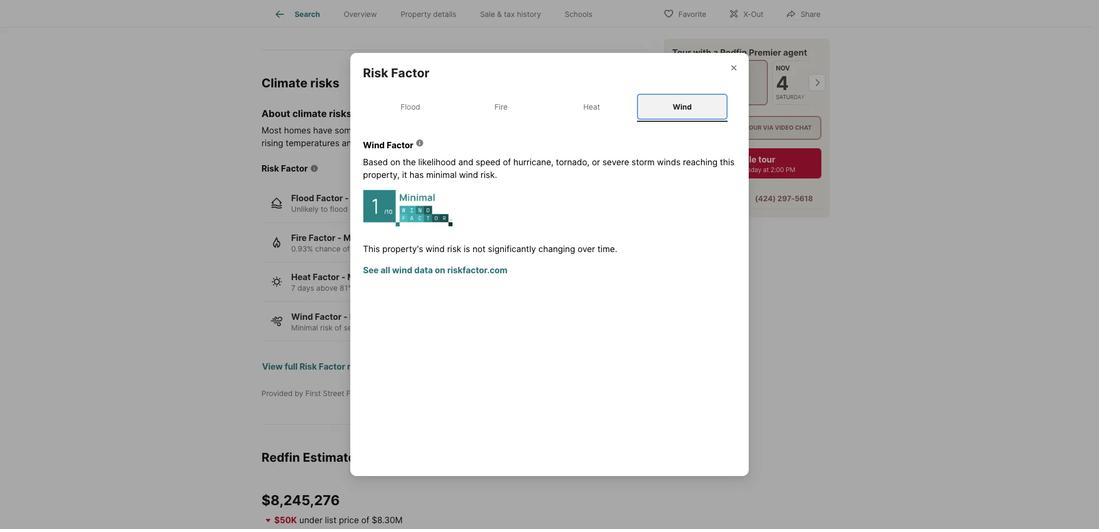 Task type: describe. For each thing, give the bounding box(es) containing it.
flood for flood
[[401, 102, 420, 111]]

wind tab
[[637, 94, 728, 120]]

winds inside based on the likelihood and speed of hurricane, tornado, or severe storm winds reaching this property, it has minimal wind risk.
[[657, 157, 681, 168]]

change
[[590, 125, 620, 136]]

297-
[[778, 194, 795, 203]]

and inside based on the likelihood and speed of hurricane, tornado, or severe storm winds reaching this property, it has minimal wind risk.
[[459, 157, 474, 168]]

to inside flood factor - minimal unlikely to flood in next 30 years
[[321, 205, 328, 214]]

wind for wind factor - minimal minimal risk of severe winds over next 30 years
[[291, 312, 313, 322]]

most homes have some risk of natural disasters, and may be impacted by climate change due to rising temperatures and sea levels.
[[262, 125, 648, 149]]

overview tab
[[332, 2, 389, 27]]

favorite
[[679, 9, 707, 18]]

x-out button
[[720, 2, 773, 24]]

tour
[[759, 154, 776, 164]]

see
[[363, 265, 379, 276]]

1 vertical spatial risks
[[329, 108, 352, 119]]

agent
[[784, 47, 808, 57]]

next inside flood factor - minimal unlikely to flood in next 30 years
[[358, 205, 374, 214]]

17
[[422, 284, 430, 293]]

being
[[352, 244, 372, 253]]

in right wildfire
[[416, 244, 422, 253]]

on inside based on the likelihood and speed of hurricane, tornado, or severe storm winds reaching this property, it has minimal wind risk.
[[391, 157, 401, 168]]

see all wind data on riskfactor.com
[[363, 265, 508, 276]]

search link
[[274, 8, 320, 21]]

of inside most homes have some risk of natural disasters, and may be impacted by climate change due to rising temperatures and sea levels.
[[376, 125, 384, 136]]

climate risks
[[262, 76, 340, 91]]

fire for fire
[[495, 102, 508, 111]]

about climate risks
[[262, 108, 352, 119]]

risk factor dialog
[[351, 53, 749, 477]]

risk.
[[481, 170, 497, 181]]

the
[[403, 157, 416, 168]]

tour for tour via video chat
[[745, 124, 762, 131]]

(424) 297-5618
[[756, 194, 814, 203]]

above
[[316, 284, 338, 293]]

risk inside wind factor - minimal minimal risk of severe winds over next 30 years
[[320, 323, 333, 332]]

of for wind factor - minimal minimal risk of severe winds over next 30 years
[[335, 323, 342, 332]]

factor inside wind factor - minimal minimal risk of severe winds over next 30 years
[[315, 312, 342, 322]]

factor up flood tab
[[391, 66, 430, 81]]

factor inside button
[[319, 362, 345, 372]]

- for fire
[[338, 233, 342, 243]]

x-
[[744, 9, 751, 18]]

factor down temperatures
[[281, 164, 308, 174]]

report
[[347, 362, 373, 372]]

likelihood
[[419, 157, 456, 168]]

years inside heat factor - moderate 7 days above 81° expected this year, 17 days in 30 years
[[470, 284, 489, 293]]

$50k
[[274, 515, 297, 526]]

4
[[776, 71, 789, 94]]

schools
[[565, 10, 593, 19]]

based
[[363, 157, 388, 168]]

wind for on
[[392, 265, 413, 276]]

under
[[300, 515, 323, 526]]

wind factor score logo image
[[363, 182, 453, 227]]

2:00
[[771, 166, 784, 174]]

this property's wind risk is not significantly changing over time.
[[363, 244, 618, 255]]

year,
[[403, 284, 420, 293]]

provided
[[262, 389, 293, 398]]

(424)
[[756, 194, 776, 203]]

at
[[764, 166, 769, 174]]

most
[[262, 125, 282, 136]]

$8,245,276
[[262, 493, 340, 509]]

wind for is
[[426, 244, 445, 255]]

nov for 3
[[730, 64, 744, 72]]

based on the likelihood and speed of hurricane, tornado, or severe storm winds reaching this property, it has minimal wind risk.
[[363, 157, 735, 181]]

heat for heat factor - moderate 7 days above 81° expected this year, 17 days in 30 years
[[291, 272, 311, 283]]

$8.30m
[[372, 515, 403, 526]]

1 vertical spatial risk
[[262, 164, 279, 174]]

heat for heat
[[584, 102, 600, 111]]

0 horizontal spatial by
[[295, 389, 303, 398]]

for
[[358, 451, 375, 466]]

2
[[683, 71, 695, 94]]

nov 3 friday
[[730, 64, 749, 100]]

history
[[517, 10, 541, 19]]

all
[[381, 265, 390, 276]]

wind inside based on the likelihood and speed of hurricane, tornado, or severe storm winds reaching this property, it has minimal wind risk.
[[459, 170, 478, 181]]

minimal for flood factor - minimal
[[351, 193, 384, 204]]

tour for tour with a redfin premier agent
[[673, 47, 692, 57]]

property details tab
[[389, 2, 468, 27]]

- for flood
[[345, 193, 349, 204]]

winds inside wind factor - minimal minimal risk of severe winds over next 30 years
[[370, 323, 390, 332]]

rd
[[482, 451, 498, 466]]

in right being
[[374, 244, 380, 253]]

(424) 297-5618 link
[[756, 194, 814, 203]]

30 inside heat factor - moderate 7 days above 81° expected this year, 17 days in 30 years
[[459, 284, 468, 293]]

sea
[[359, 138, 374, 149]]

thursday
[[683, 93, 712, 100]]

heat factor - moderate 7 days above 81° expected this year, 17 days in 30 years
[[291, 272, 489, 293]]

2 days from the left
[[432, 284, 449, 293]]

2 vertical spatial minimal
[[291, 323, 318, 332]]

- for heat
[[342, 272, 346, 283]]

7
[[291, 284, 296, 293]]

1 vertical spatial risk factor
[[262, 164, 308, 174]]

some
[[335, 125, 357, 136]]

details
[[433, 10, 457, 19]]

81°
[[340, 284, 351, 293]]

wind for wind factor
[[363, 140, 385, 151]]

minimal
[[426, 170, 457, 181]]

3
[[730, 71, 743, 94]]

levels.
[[376, 138, 401, 149]]

next image
[[809, 74, 826, 91]]

property's
[[383, 244, 423, 255]]

of right price
[[362, 515, 370, 526]]

0 vertical spatial and
[[458, 125, 473, 136]]

moderate for fire factor - moderate
[[344, 233, 384, 243]]

1 vertical spatial and
[[342, 138, 357, 149]]

expected
[[353, 284, 386, 293]]

with
[[694, 47, 712, 57]]

29351
[[378, 451, 416, 466]]

may
[[475, 125, 492, 136]]

sale
[[480, 10, 495, 19]]

impacted
[[507, 125, 544, 136]]

share
[[801, 9, 821, 18]]

today
[[744, 166, 762, 174]]

tour via video chat
[[745, 124, 812, 131]]

0 horizontal spatial climate
[[293, 108, 327, 119]]

risk factor inside dialog
[[363, 66, 430, 81]]

0 vertical spatial redfin
[[721, 47, 747, 57]]

schools tab
[[553, 2, 605, 27]]

foundation
[[347, 389, 386, 398]]

risk inside dialog
[[363, 66, 389, 81]]

fire for fire factor - moderate 0.93% chance of being in a wildfire in next 30 years
[[291, 233, 307, 243]]

this
[[363, 244, 380, 255]]

disasters,
[[416, 125, 455, 136]]

climate
[[262, 76, 308, 91]]

changing
[[539, 244, 576, 255]]

provided by first street foundation
[[262, 389, 386, 398]]

nov for 4
[[776, 64, 791, 72]]

wind for wind
[[673, 102, 692, 111]]



Task type: locate. For each thing, give the bounding box(es) containing it.
nov inside nov 4 saturday
[[776, 64, 791, 72]]

0 vertical spatial tab list
[[262, 0, 613, 27]]

to right due
[[639, 125, 648, 136]]

of up levels.
[[376, 125, 384, 136]]

flood tab
[[365, 94, 456, 120]]

factor inside flood factor - minimal unlikely to flood in next 30 years
[[316, 193, 343, 204]]

risk factor up flood tab
[[363, 66, 430, 81]]

price
[[339, 515, 359, 526]]

0 horizontal spatial risk
[[320, 323, 333, 332]]

1 horizontal spatial by
[[546, 125, 556, 136]]

0 vertical spatial risk factor
[[363, 66, 430, 81]]

0 horizontal spatial over
[[392, 323, 408, 332]]

1 horizontal spatial a
[[714, 47, 719, 57]]

minimal down 7
[[291, 323, 318, 332]]

2 vertical spatial risk
[[320, 323, 333, 332]]

wind right all
[[392, 265, 413, 276]]

fire up be
[[495, 102, 508, 111]]

1 horizontal spatial on
[[435, 265, 446, 276]]

on right the data
[[435, 265, 446, 276]]

climate down heat tab
[[559, 125, 588, 136]]

1 vertical spatial tab list
[[363, 92, 737, 122]]

0 vertical spatial winds
[[657, 157, 681, 168]]

0 vertical spatial this
[[720, 157, 735, 168]]

1 vertical spatial this
[[388, 284, 401, 293]]

search
[[295, 10, 320, 19]]

by inside most homes have some risk of natural disasters, and may be impacted by climate change due to rising temperatures and sea levels.
[[546, 125, 556, 136]]

0 vertical spatial climate
[[293, 108, 327, 119]]

tour left via
[[745, 124, 762, 131]]

to inside most homes have some risk of natural disasters, and may be impacted by climate change due to rising temperatures and sea levels.
[[639, 125, 648, 136]]

wind down 7
[[291, 312, 313, 322]]

fire tab
[[456, 94, 547, 120]]

flood up natural
[[401, 102, 420, 111]]

0 vertical spatial wind
[[673, 102, 692, 111]]

property,
[[363, 170, 400, 181]]

1 horizontal spatial fire
[[495, 102, 508, 111]]

- inside heat factor - moderate 7 days above 81° expected this year, 17 days in 30 years
[[342, 272, 346, 283]]

1 vertical spatial by
[[295, 389, 303, 398]]

nov inside nov 3 friday
[[730, 64, 744, 72]]

- inside fire factor - moderate 0.93% chance of being in a wildfire in next 30 years
[[338, 233, 342, 243]]

nov down "agent"
[[776, 64, 791, 72]]

0 vertical spatial minimal
[[351, 193, 384, 204]]

risk right full
[[300, 362, 317, 372]]

1 vertical spatial next
[[424, 244, 439, 253]]

1 horizontal spatial over
[[578, 244, 596, 255]]

1 vertical spatial to
[[321, 205, 328, 214]]

0 horizontal spatial risk
[[262, 164, 279, 174]]

out
[[751, 9, 764, 18]]

this right next
[[720, 157, 735, 168]]

schedule
[[718, 154, 757, 164]]

of for based on the likelihood and speed of hurricane, tornado, or severe storm winds reaching this property, it has minimal wind risk.
[[503, 157, 511, 168]]

30 up fire factor - moderate 0.93% chance of being in a wildfire in next 30 years
[[376, 205, 385, 214]]

- up chance
[[338, 233, 342, 243]]

years inside fire factor - moderate 0.93% chance of being in a wildfire in next 30 years
[[453, 244, 472, 253]]

1 horizontal spatial wind
[[426, 244, 445, 255]]

2 vertical spatial and
[[459, 157, 474, 168]]

reaching
[[683, 157, 718, 168]]

next up see all wind data on riskfactor.com link
[[424, 244, 439, 253]]

0 vertical spatial flood
[[401, 102, 420, 111]]

by right impacted
[[546, 125, 556, 136]]

heat up 7
[[291, 272, 311, 283]]

redfin estimate for 29351 bluewater rd
[[262, 451, 498, 466]]

1 horizontal spatial risk
[[359, 125, 373, 136]]

1 nov from the left
[[730, 64, 744, 72]]

0 vertical spatial heat
[[584, 102, 600, 111]]

first
[[306, 389, 321, 398]]

risk factor down rising
[[262, 164, 308, 174]]

climate
[[293, 108, 327, 119], [559, 125, 588, 136]]

0 horizontal spatial a
[[382, 244, 386, 253]]

and down some
[[342, 138, 357, 149]]

1 vertical spatial flood
[[291, 193, 314, 204]]

of inside based on the likelihood and speed of hurricane, tornado, or severe storm winds reaching this property, it has minimal wind risk.
[[503, 157, 511, 168]]

not
[[473, 244, 486, 255]]

factor up chance
[[309, 233, 336, 243]]

2 horizontal spatial risk
[[447, 244, 462, 255]]

winds down expected
[[370, 323, 390, 332]]

wind
[[459, 170, 478, 181], [426, 244, 445, 255], [392, 265, 413, 276]]

1 vertical spatial risk
[[447, 244, 462, 255]]

flood
[[330, 205, 348, 214]]

heat up the change
[[584, 102, 600, 111]]

&
[[497, 10, 502, 19]]

tab list
[[262, 0, 613, 27], [363, 92, 737, 122]]

risk factor element
[[363, 53, 442, 81]]

next right flood at the top
[[358, 205, 374, 214]]

next down year,
[[410, 323, 425, 332]]

1 horizontal spatial risk
[[300, 362, 317, 372]]

property
[[401, 10, 431, 19]]

tour with a redfin premier agent
[[673, 47, 808, 57]]

1 vertical spatial severe
[[344, 323, 367, 332]]

minimal
[[351, 193, 384, 204], [350, 312, 382, 322], [291, 323, 318, 332]]

moderate inside fire factor - moderate 0.93% chance of being in a wildfire in next 30 years
[[344, 233, 384, 243]]

1 vertical spatial winds
[[370, 323, 390, 332]]

1 horizontal spatial nov
[[776, 64, 791, 72]]

0 horizontal spatial severe
[[344, 323, 367, 332]]

view full risk factor report
[[262, 362, 373, 372]]

available:
[[714, 166, 742, 174]]

days right 7
[[298, 284, 314, 293]]

it
[[402, 170, 407, 181]]

moderate inside heat factor - moderate 7 days above 81° expected this year, 17 days in 30 years
[[348, 272, 388, 283]]

factor inside heat factor - moderate 7 days above 81° expected this year, 17 days in 30 years
[[313, 272, 340, 283]]

severe inside wind factor - minimal minimal risk of severe winds over next 30 years
[[344, 323, 367, 332]]

years inside wind factor - minimal minimal risk of severe winds over next 30 years
[[438, 323, 458, 332]]

wind inside wind factor - minimal minimal risk of severe winds over next 30 years
[[291, 312, 313, 322]]

to left flood at the top
[[321, 205, 328, 214]]

moderate up being
[[344, 233, 384, 243]]

- up 81° on the bottom of page
[[342, 272, 346, 283]]

over inside risk factor dialog
[[578, 244, 596, 255]]

1 horizontal spatial heat
[[584, 102, 600, 111]]

minimal down expected
[[350, 312, 382, 322]]

risk left is
[[447, 244, 462, 255]]

0 vertical spatial severe
[[603, 157, 630, 168]]

0 vertical spatial over
[[578, 244, 596, 255]]

and left speed
[[459, 157, 474, 168]]

next inside fire factor - moderate 0.93% chance of being in a wildfire in next 30 years
[[424, 244, 439, 253]]

30 inside wind factor - minimal minimal risk of severe winds over next 30 years
[[427, 323, 436, 332]]

speed
[[476, 157, 501, 168]]

overview
[[344, 10, 377, 19]]

1 vertical spatial fire
[[291, 233, 307, 243]]

moderate up expected
[[348, 272, 388, 283]]

tax
[[504, 10, 515, 19]]

0 horizontal spatial wind
[[392, 265, 413, 276]]

time.
[[598, 244, 618, 255]]

- down 81° on the bottom of page
[[344, 312, 348, 322]]

- up flood at the top
[[345, 193, 349, 204]]

30 down 17 on the left bottom of the page
[[427, 323, 436, 332]]

a right with at the right top of page
[[714, 47, 719, 57]]

1 horizontal spatial to
[[639, 125, 648, 136]]

on left the
[[391, 157, 401, 168]]

friday
[[730, 93, 749, 100]]

1 horizontal spatial severe
[[603, 157, 630, 168]]

fire
[[495, 102, 508, 111], [291, 233, 307, 243]]

heat inside heat factor - moderate 7 days above 81° expected this year, 17 days in 30 years
[[291, 272, 311, 283]]

this inside heat factor - moderate 7 days above 81° expected this year, 17 days in 30 years
[[388, 284, 401, 293]]

fire inside fire factor - moderate 0.93% chance of being in a wildfire in next 30 years
[[291, 233, 307, 243]]

this left year,
[[388, 284, 401, 293]]

tornado,
[[556, 157, 590, 168]]

storm
[[632, 157, 655, 168]]

1 vertical spatial a
[[382, 244, 386, 253]]

2 nov from the left
[[776, 64, 791, 72]]

wildfire
[[388, 244, 414, 253]]

rising
[[262, 138, 283, 149]]

of
[[376, 125, 384, 136], [503, 157, 511, 168], [343, 244, 350, 253], [335, 323, 342, 332], [362, 515, 370, 526]]

risk down above at the bottom left
[[320, 323, 333, 332]]

0 vertical spatial on
[[391, 157, 401, 168]]

0 horizontal spatial winds
[[370, 323, 390, 332]]

about
[[262, 108, 290, 119]]

on
[[391, 157, 401, 168], [435, 265, 446, 276]]

by left first
[[295, 389, 303, 398]]

2 vertical spatial wind
[[392, 265, 413, 276]]

unlikely
[[291, 205, 319, 214]]

None button
[[726, 59, 768, 105], [679, 60, 722, 105], [773, 60, 815, 105], [726, 59, 768, 105], [679, 60, 722, 105], [773, 60, 815, 105]]

1 days from the left
[[298, 284, 314, 293]]

0 vertical spatial risk
[[363, 66, 389, 81]]

redfin up $8,245,276
[[262, 451, 300, 466]]

- for wind
[[344, 312, 348, 322]]

1 horizontal spatial tour
[[745, 124, 762, 131]]

fire factor - moderate 0.93% chance of being in a wildfire in next 30 years
[[291, 233, 472, 253]]

be
[[494, 125, 504, 136]]

days right 17 on the left bottom of the page
[[432, 284, 449, 293]]

2 horizontal spatial wind
[[673, 102, 692, 111]]

1 horizontal spatial wind
[[363, 140, 385, 151]]

tour via video chat list box
[[673, 116, 822, 140]]

pm
[[786, 166, 796, 174]]

due
[[622, 125, 637, 136]]

2 vertical spatial risk
[[300, 362, 317, 372]]

30 inside flood factor - minimal unlikely to flood in next 30 years
[[376, 205, 385, 214]]

chat
[[795, 124, 812, 131]]

risk inside most homes have some risk of natural disasters, and may be impacted by climate change due to rising temperatures and sea levels.
[[359, 125, 373, 136]]

1 horizontal spatial risk factor
[[363, 66, 430, 81]]

1 vertical spatial wind
[[363, 140, 385, 151]]

a right this
[[382, 244, 386, 253]]

wind left the risk.
[[459, 170, 478, 181]]

redfin up nov 3 friday
[[721, 47, 747, 57]]

of left being
[[343, 244, 350, 253]]

of right speed
[[503, 157, 511, 168]]

1 horizontal spatial this
[[720, 157, 735, 168]]

and left may
[[458, 125, 473, 136]]

wind down 'thursday'
[[673, 102, 692, 111]]

this inside based on the likelihood and speed of hurricane, tornado, or severe storm winds reaching this property, it has minimal wind risk.
[[720, 157, 735, 168]]

over
[[578, 244, 596, 255], [392, 323, 408, 332]]

0 horizontal spatial wind
[[291, 312, 313, 322]]

fire up 0.93%
[[291, 233, 307, 243]]

sale & tax history
[[480, 10, 541, 19]]

years inside flood factor - minimal unlikely to flood in next 30 years
[[387, 205, 406, 214]]

by
[[546, 125, 556, 136], [295, 389, 303, 398]]

1 vertical spatial moderate
[[348, 272, 388, 283]]

flood inside flood factor - minimal unlikely to flood in next 30 years
[[291, 193, 314, 204]]

of for fire factor - moderate 0.93% chance of being in a wildfire in next 30 years
[[343, 244, 350, 253]]

factor up street
[[319, 362, 345, 372]]

bluewater
[[419, 451, 479, 466]]

0 vertical spatial a
[[714, 47, 719, 57]]

chance
[[315, 244, 341, 253]]

risk
[[359, 125, 373, 136], [447, 244, 462, 255], [320, 323, 333, 332]]

flood up unlikely
[[291, 193, 314, 204]]

1 vertical spatial wind
[[426, 244, 445, 255]]

nov down tour with a redfin premier agent
[[730, 64, 744, 72]]

nov
[[730, 64, 744, 72], [776, 64, 791, 72]]

1 vertical spatial minimal
[[350, 312, 382, 322]]

tour inside list box
[[745, 124, 762, 131]]

30 down riskfactor.com
[[459, 284, 468, 293]]

30
[[376, 205, 385, 214], [441, 244, 451, 253], [459, 284, 468, 293], [427, 323, 436, 332]]

tab list inside risk factor dialog
[[363, 92, 737, 122]]

riskfactor.com
[[448, 265, 508, 276]]

in right flood at the top
[[350, 205, 356, 214]]

of inside wind factor - minimal minimal risk of severe winds over next 30 years
[[335, 323, 342, 332]]

tour
[[673, 47, 692, 57], [745, 124, 762, 131]]

in inside heat factor - moderate 7 days above 81° expected this year, 17 days in 30 years
[[451, 284, 457, 293]]

risks up some
[[329, 108, 352, 119]]

fire inside tab
[[495, 102, 508, 111]]

in down see all wind data on riskfactor.com link
[[451, 284, 457, 293]]

30 left is
[[441, 244, 451, 253]]

tab list containing search
[[262, 0, 613, 27]]

2 horizontal spatial risk
[[363, 66, 389, 81]]

full
[[285, 362, 298, 372]]

0 vertical spatial wind
[[459, 170, 478, 181]]

flood for flood factor - minimal unlikely to flood in next 30 years
[[291, 193, 314, 204]]

severe right or
[[603, 157, 630, 168]]

wind factor
[[363, 140, 414, 151]]

wind
[[673, 102, 692, 111], [363, 140, 385, 151], [291, 312, 313, 322]]

0 horizontal spatial fire
[[291, 233, 307, 243]]

1 vertical spatial on
[[435, 265, 446, 276]]

winds right storm
[[657, 157, 681, 168]]

over inside wind factor - minimal minimal risk of severe winds over next 30 years
[[392, 323, 408, 332]]

- inside wind factor - minimal minimal risk of severe winds over next 30 years
[[344, 312, 348, 322]]

sale & tax history tab
[[468, 2, 553, 27]]

0 horizontal spatial this
[[388, 284, 401, 293]]

see all wind data on riskfactor.com link
[[363, 265, 508, 276]]

heat inside tab
[[584, 102, 600, 111]]

30 inside fire factor - moderate 0.93% chance of being in a wildfire in next 30 years
[[441, 244, 451, 253]]

2 horizontal spatial wind
[[459, 170, 478, 181]]

under list price of $8.30m
[[297, 515, 403, 526]]

minimal down property,
[[351, 193, 384, 204]]

saturday
[[776, 93, 805, 100]]

video
[[775, 124, 794, 131]]

minimal inside flood factor - minimal unlikely to flood in next 30 years
[[351, 193, 384, 204]]

of down 81° on the bottom of page
[[335, 323, 342, 332]]

over down year,
[[392, 323, 408, 332]]

premier
[[749, 47, 782, 57]]

1 horizontal spatial climate
[[559, 125, 588, 136]]

1 vertical spatial tour
[[745, 124, 762, 131]]

risk inside dialog
[[447, 244, 462, 255]]

1 vertical spatial redfin
[[262, 451, 300, 466]]

option
[[673, 116, 738, 140]]

risk down rising
[[262, 164, 279, 174]]

1 vertical spatial heat
[[291, 272, 311, 283]]

heat tab
[[547, 94, 637, 120]]

factor down natural
[[387, 140, 414, 151]]

have
[[313, 125, 333, 136]]

0 horizontal spatial tour
[[673, 47, 692, 57]]

0 vertical spatial by
[[546, 125, 556, 136]]

factor up flood at the top
[[316, 193, 343, 204]]

moderate for heat factor - moderate
[[348, 272, 388, 283]]

share button
[[777, 2, 830, 24]]

0 horizontal spatial risk factor
[[262, 164, 308, 174]]

0 horizontal spatial redfin
[[262, 451, 300, 466]]

2 vertical spatial next
[[410, 323, 425, 332]]

flood inside tab
[[401, 102, 420, 111]]

risks up about climate risks
[[310, 76, 340, 91]]

risk up sea
[[359, 125, 373, 136]]

0 vertical spatial tour
[[673, 47, 692, 57]]

wind inside tab
[[673, 102, 692, 111]]

x-out
[[744, 9, 764, 18]]

climate up homes
[[293, 108, 327, 119]]

0 vertical spatial fire
[[495, 102, 508, 111]]

0 vertical spatial risks
[[310, 76, 340, 91]]

risk up flood tab
[[363, 66, 389, 81]]

factor inside fire factor - moderate 0.93% chance of being in a wildfire in next 30 years
[[309, 233, 336, 243]]

flood factor - minimal unlikely to flood in next 30 years
[[291, 193, 406, 214]]

of inside fire factor - moderate 0.93% chance of being in a wildfire in next 30 years
[[343, 244, 350, 253]]

risk inside button
[[300, 362, 317, 372]]

natural
[[386, 125, 414, 136]]

has
[[410, 170, 424, 181]]

tab list containing flood
[[363, 92, 737, 122]]

0 horizontal spatial on
[[391, 157, 401, 168]]

wind up based in the top of the page
[[363, 140, 385, 151]]

factor up above at the bottom left
[[313, 272, 340, 283]]

2 vertical spatial wind
[[291, 312, 313, 322]]

0 vertical spatial risk
[[359, 125, 373, 136]]

1 vertical spatial climate
[[559, 125, 588, 136]]

is
[[464, 244, 470, 255]]

homes
[[284, 125, 311, 136]]

0 horizontal spatial to
[[321, 205, 328, 214]]

via
[[763, 124, 774, 131]]

next inside wind factor - minimal minimal risk of severe winds over next 30 years
[[410, 323, 425, 332]]

1 horizontal spatial days
[[432, 284, 449, 293]]

climate inside most homes have some risk of natural disasters, and may be impacted by climate change due to rising temperatures and sea levels.
[[559, 125, 588, 136]]

view
[[262, 362, 283, 372]]

over left the time.
[[578, 244, 596, 255]]

wind up see all wind data on riskfactor.com link
[[426, 244, 445, 255]]

tour left with at the right top of page
[[673, 47, 692, 57]]

2 thursday
[[683, 71, 712, 100]]

list
[[325, 515, 337, 526]]

severe up report
[[344, 323, 367, 332]]

0 vertical spatial to
[[639, 125, 648, 136]]

0 horizontal spatial nov
[[730, 64, 744, 72]]

in inside flood factor - minimal unlikely to flood in next 30 years
[[350, 205, 356, 214]]

severe inside based on the likelihood and speed of hurricane, tornado, or severe storm winds reaching this property, it has minimal wind risk.
[[603, 157, 630, 168]]

0 horizontal spatial flood
[[291, 193, 314, 204]]

0 horizontal spatial days
[[298, 284, 314, 293]]

factor down above at the bottom left
[[315, 312, 342, 322]]

1 vertical spatial over
[[392, 323, 408, 332]]

0 vertical spatial next
[[358, 205, 374, 214]]

a inside fire factor - moderate 0.93% chance of being in a wildfire in next 30 years
[[382, 244, 386, 253]]

minimal for wind factor - minimal
[[350, 312, 382, 322]]

1 horizontal spatial winds
[[657, 157, 681, 168]]

street
[[323, 389, 344, 398]]

next
[[698, 166, 712, 174]]

- inside flood factor - minimal unlikely to flood in next 30 years
[[345, 193, 349, 204]]

0 horizontal spatial heat
[[291, 272, 311, 283]]



Task type: vqa. For each thing, say whether or not it's contained in the screenshot.
100 for Rider's
no



